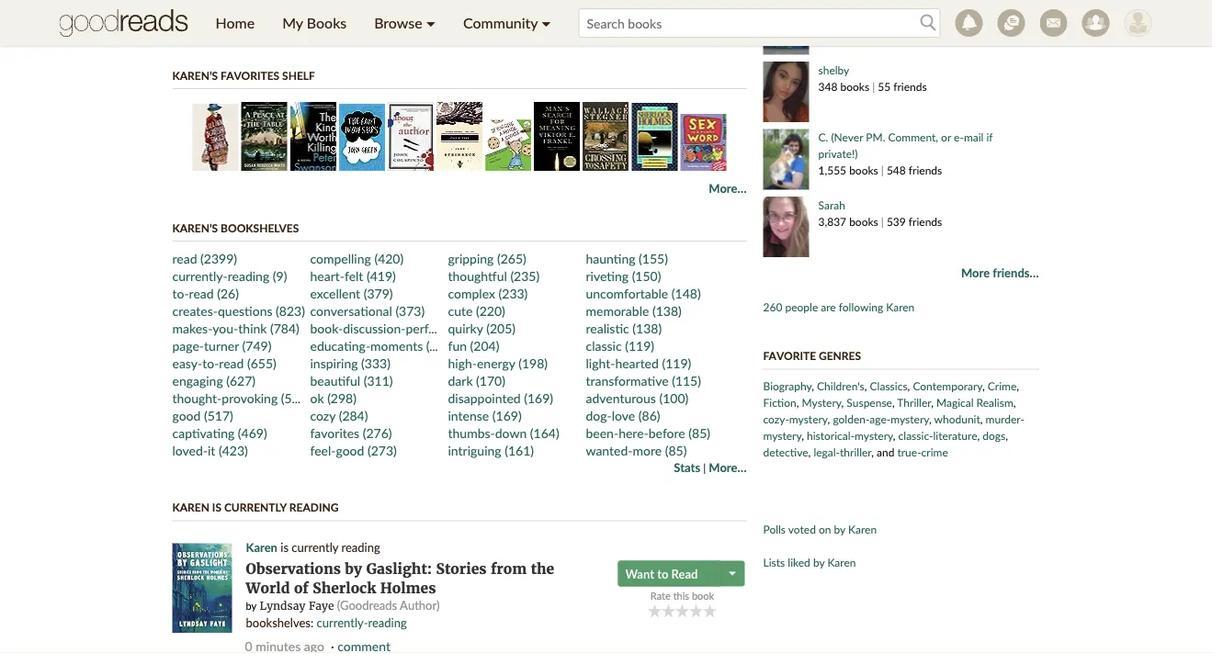 Task type: locate. For each thing, give the bounding box(es) containing it.
thumbs-down‎               (164) link
[[448, 425, 560, 441]]

mystery down thriller
[[891, 413, 930, 426]]

2 ▾ from the left
[[542, 14, 551, 32]]

0 horizontal spatial (119)
[[625, 338, 655, 354]]

1 vertical spatial is
[[281, 540, 289, 555]]

(119) up (115) in the right of the page
[[662, 355, 692, 371]]

| inside haunting‎               (155) riveting‎               (150) uncomfortable‎               (148) memorable‎               (138) realistic‎               (138) classic‎               (119) light-hearted‎               (119) transformative‎               (115) adventurous‎               (100) dog-love‎               (86) been-here-before‎               (85) wanted-more‎               (85) stats | more…
[[704, 462, 706, 475]]

easy-to-read‎               (655) link
[[172, 355, 277, 371]]

1 vertical spatial karen's
[[172, 221, 218, 234]]

(86)
[[639, 408, 661, 423]]

0 horizontal spatial to-
[[172, 286, 189, 301]]

0 vertical spatial good‎
[[172, 408, 201, 423]]

reading up sherlock
[[342, 540, 380, 555]]

karen down "on"
[[828, 556, 857, 570]]

1 horizontal spatial to-
[[202, 355, 219, 371]]

karen's for karen's favorites shelf
[[172, 69, 218, 82]]

community
[[463, 14, 538, 32]]

if you give a mouse a cookie by laura joffe numeroff image
[[486, 120, 532, 171]]

(85) down before‎
[[665, 443, 687, 458]]

1 vertical spatial (85)
[[665, 443, 687, 458]]

more… link down sex is a funny word by cory silverberg image
[[709, 181, 747, 195]]

55
[[878, 80, 891, 93]]

more
[[962, 265, 990, 280]]

0 vertical spatial more…
[[709, 181, 747, 195]]

(119)
[[625, 338, 655, 354], [662, 355, 692, 371]]

0 horizontal spatial is
[[212, 501, 222, 514]]

(419)
[[367, 268, 396, 284]]

contemporary link
[[913, 380, 983, 393]]

genres
[[819, 349, 862, 363]]

karen is currently reading link
[[172, 501, 339, 514]]

is left "currently"
[[212, 501, 222, 514]]

good‎ for favorites‎
[[336, 443, 364, 458]]

0 vertical spatial currently-
[[172, 268, 228, 284]]

0 vertical spatial (85)
[[689, 425, 711, 441]]

(138) down memorable‎               (138) link
[[633, 320, 662, 336]]

is for karen is currently reading
[[212, 501, 222, 514]]

observations by g... image
[[172, 544, 232, 634]]

adventurous‎               (100) link
[[586, 390, 689, 406]]

1 vertical spatial currently-
[[317, 616, 368, 631]]

a place at the table by susan rebecca white image
[[242, 102, 288, 171]]

children's
[[818, 380, 865, 393]]

high-energy‎               (198) link
[[448, 355, 548, 371]]

0 horizontal spatial ▾
[[426, 14, 436, 32]]

1 vertical spatial more… link
[[709, 461, 747, 475]]

mail
[[964, 131, 984, 144]]

1 horizontal spatial is
[[281, 540, 289, 555]]

creates-
[[172, 303, 218, 319]]

read‎ up 'creates-'
[[189, 286, 214, 301]]

(148)
[[672, 286, 701, 301]]

karen inside karen is currently reading observations by gaslight: stories from the world of sherlock holmes by lyndsay faye (goodreads author) bookshelves: currently-reading
[[246, 540, 278, 555]]

(204)
[[470, 338, 500, 354]]

browse ▾ button
[[361, 0, 450, 46]]

want to read
[[626, 567, 698, 582]]

karen's
[[172, 69, 218, 82], [172, 221, 218, 234]]

1 vertical spatial (169)
[[493, 408, 522, 423]]

| left 539
[[882, 215, 884, 228]]

friends right 55
[[894, 80, 927, 93]]

to- up 'engaging‎               (627)' link
[[202, 355, 219, 371]]

(169) down (198) at the left bottom of the page
[[524, 390, 554, 406]]

good‎ inside read‎               (2399) currently-reading‎               (9) to-read‎               (26) creates-questions‎               (823) makes-you-think‎               (784) page-turner‎               (749) easy-to-read‎               (655) engaging‎               (627) thought-provoking‎               (526) good‎               (517) captivating‎               (469) loved-it‎               (423)
[[172, 408, 201, 423]]

0 vertical spatial reading
[[342, 540, 380, 555]]

mystery inside , historical-mystery , classic-literature , dogs , detective , legal-thriller , and true-crime
[[855, 429, 894, 443]]

| left 548
[[882, 164, 884, 177]]

good‎               (517) link
[[172, 408, 233, 423]]

| inside shelby 348 books | 55 friends
[[873, 80, 876, 93]]

0 vertical spatial karen's
[[172, 69, 218, 82]]

mystery down age-
[[855, 429, 894, 443]]

0 vertical spatial is
[[212, 501, 222, 514]]

friends right 548
[[909, 164, 943, 177]]

reading
[[342, 540, 380, 555], [368, 616, 407, 631]]

friends right 539
[[909, 215, 943, 228]]

more… down sex is a funny word by cory silverberg image
[[709, 181, 747, 195]]

more… link right "stats" link
[[709, 461, 747, 475]]

1 horizontal spatial currently-
[[317, 616, 368, 631]]

currently- down the faye
[[317, 616, 368, 631]]

1 more… from the top
[[709, 181, 747, 195]]

| inside c.  (never pm.  comment, or e-mail if private!) 1,555 books | 548 friends
[[882, 164, 884, 177]]

books right 3,837
[[850, 215, 879, 228]]

educating-moments‎               (353) link
[[310, 338, 456, 354]]

▾ right browse
[[426, 14, 436, 32]]

by right "on"
[[834, 523, 846, 537]]

favorite genres
[[764, 349, 862, 363]]

the kind worth killing by peter  swanson image
[[290, 102, 336, 171]]

fun‎               (204) link
[[448, 338, 500, 354]]

my group discussions image
[[998, 9, 1026, 37]]

books down shelby 'link'
[[841, 80, 870, 93]]

realistic‎
[[586, 320, 630, 336]]

books
[[850, 12, 879, 25], [841, 80, 870, 93], [850, 164, 879, 177], [850, 215, 879, 228]]

favorites‎               (276) link
[[310, 425, 392, 441]]

browse
[[374, 14, 423, 32]]

is
[[212, 501, 222, 514], [281, 540, 289, 555]]

polls
[[764, 523, 786, 537]]

hearted‎
[[616, 355, 659, 371]]

read‎ up (627) at the bottom of the page
[[219, 355, 244, 371]]

this
[[674, 590, 690, 602]]

(420)
[[375, 251, 404, 266]]

read‎
[[172, 251, 197, 266], [189, 286, 214, 301], [219, 355, 244, 371]]

sherlock
[[313, 579, 376, 597]]

suspense
[[847, 396, 893, 410]]

bookshelves:
[[246, 616, 314, 631]]

currently- down read‎               (2399) link
[[172, 268, 228, 284]]

(85) right before‎
[[689, 425, 711, 441]]

1 horizontal spatial (169)
[[524, 390, 554, 406]]

0 horizontal spatial (85)
[[665, 443, 687, 458]]

, historical-mystery , classic-literature , dogs , detective , legal-thriller , and true-crime
[[764, 429, 1009, 459]]

(517)
[[204, 408, 233, 423]]

good‎ inside "compelling‎               (420) heart-felt‎               (419) excellent‎               (379) conversational‎               (373) book-discussion-perfect‎               (358) educating-moments‎               (353) inspiring‎               (333) beautiful‎               (311) ok‎               (298) cozy‎               (284) favorites‎               (276) feel-good‎               (273)"
[[336, 443, 364, 458]]

karen up observations
[[246, 540, 278, 555]]

cozy‎
[[310, 408, 336, 423]]

(115)
[[672, 373, 702, 388]]

energy‎
[[477, 355, 516, 371]]

2 more… from the top
[[709, 461, 747, 475]]

to- up 'creates-'
[[172, 286, 189, 301]]

reading down (goodreads
[[368, 616, 407, 631]]

good‎ down thought-
[[172, 408, 201, 423]]

more‎
[[633, 443, 662, 458]]

more…
[[709, 181, 747, 195], [709, 461, 747, 475]]

Search books text field
[[579, 8, 941, 38]]

0 vertical spatial more… link
[[709, 181, 747, 195]]

dark‎
[[448, 373, 473, 388]]

classics
[[870, 380, 908, 393]]

1 horizontal spatial (119)
[[662, 355, 692, 371]]

mystery up detective
[[764, 429, 802, 443]]

2 karen's from the top
[[172, 221, 218, 234]]

0 vertical spatial (169)
[[524, 390, 554, 406]]

0 horizontal spatial (169)
[[493, 408, 522, 423]]

(119) up light-hearted‎               (119) link
[[625, 338, 655, 354]]

karen's for karen's bookshelves
[[172, 221, 218, 234]]

is inside karen is currently reading observations by gaslight: stories from the world of sherlock holmes by lyndsay faye (goodreads author) bookshelves: currently-reading
[[281, 540, 289, 555]]

fiction
[[764, 396, 797, 410]]

by down world
[[246, 601, 257, 613]]

more… right "stats" link
[[709, 461, 747, 475]]

my books
[[282, 14, 347, 32]]

classic-
[[899, 429, 934, 443]]

sarah link
[[819, 198, 846, 211]]

1 karen's from the top
[[172, 69, 218, 82]]

menu
[[202, 0, 565, 46]]

to-
[[172, 286, 189, 301], [202, 355, 219, 371]]

book
[[692, 590, 715, 602]]

karen's favorites shelf link
[[172, 69, 315, 82]]

feel-
[[310, 443, 336, 458]]

shelby image
[[764, 62, 810, 122]]

1 vertical spatial good‎
[[336, 443, 364, 458]]

0 horizontal spatial currently-
[[172, 268, 228, 284]]

karen's up read‎               (2399) link
[[172, 221, 218, 234]]

▾
[[426, 14, 436, 32], [542, 14, 551, 32]]

0 vertical spatial read‎
[[172, 251, 197, 266]]

edgarr ... image
[[764, 0, 810, 55]]

▾ right "community"
[[542, 14, 551, 32]]

is for karen is currently reading observations by gaslight: stories from the world of sherlock holmes by lyndsay faye (goodreads author) bookshelves: currently-reading
[[281, 540, 289, 555]]

▾ inside dropdown button
[[426, 14, 436, 32]]

bookshelves
[[221, 221, 299, 234]]

whodunit
[[935, 413, 981, 426]]

read‎ left (2399)
[[172, 251, 197, 266]]

dog-love‎               (86) link
[[586, 408, 661, 423]]

1 horizontal spatial ▾
[[542, 14, 551, 32]]

(749)
[[242, 338, 272, 354]]

0 vertical spatial (138)
[[653, 303, 682, 319]]

mystery link
[[802, 396, 842, 410]]

biography
[[764, 380, 812, 393]]

0 horizontal spatial good‎
[[172, 408, 201, 423]]

books down 'private!)'
[[850, 164, 879, 177]]

thumbs-
[[448, 425, 495, 441]]

(2399)
[[201, 251, 237, 266]]

more… inside haunting‎               (155) riveting‎               (150) uncomfortable‎               (148) memorable‎               (138) realistic‎               (138) classic‎               (119) light-hearted‎               (119) transformative‎               (115) adventurous‎               (100) dog-love‎               (86) been-here-before‎               (85) wanted-more‎               (85) stats | more…
[[709, 461, 747, 475]]

ok‎
[[310, 390, 324, 406]]

high-
[[448, 355, 477, 371]]

▾ inside "popup button"
[[542, 14, 551, 32]]

| right "stats" link
[[704, 462, 706, 475]]

good‎ for thought-
[[172, 408, 201, 423]]

you-
[[213, 320, 238, 336]]

(469)
[[238, 425, 267, 441]]

1 vertical spatial more…
[[709, 461, 747, 475]]

friends
[[918, 12, 952, 25], [894, 80, 927, 93], [909, 164, 943, 177], [909, 215, 943, 228]]

the
[[531, 560, 555, 579]]

my
[[282, 14, 303, 32]]

is right karen link
[[281, 540, 289, 555]]

1 ▾ from the left
[[426, 14, 436, 32]]

thought-
[[172, 390, 222, 406]]

1 horizontal spatial good‎
[[336, 443, 364, 458]]

1 vertical spatial to-
[[202, 355, 219, 371]]

| left 55
[[873, 80, 876, 93]]

good‎ down the favorites‎               (276) link
[[336, 443, 364, 458]]

lillian boxfish takes a walk by kathleen rooney image
[[193, 104, 239, 171]]

(205)
[[487, 320, 516, 336]]

(353)
[[427, 338, 456, 354]]

riveting‎
[[586, 268, 629, 284]]

easy-
[[172, 355, 202, 371]]

(169) up thumbs-down‎               (164) link at the left bottom of page
[[493, 408, 522, 423]]

friend requests image
[[1083, 9, 1110, 37]]

(169)
[[524, 390, 554, 406], [493, 408, 522, 423]]

karen's left favorites
[[172, 69, 218, 82]]

here-
[[619, 425, 649, 441]]

(138) down (148)
[[653, 303, 682, 319]]

compelling‎
[[310, 251, 371, 266]]

friends right 3,816
[[918, 12, 952, 25]]



Task type: vqa. For each thing, say whether or not it's contained in the screenshot.


Task type: describe. For each thing, give the bounding box(es) containing it.
bob builder image
[[1125, 9, 1153, 37]]

by up sherlock
[[345, 560, 362, 579]]

of
[[294, 579, 309, 597]]

348
[[819, 80, 838, 93]]

lists
[[764, 556, 785, 570]]

friends…
[[993, 265, 1040, 280]]

page-turner‎               (749) link
[[172, 338, 272, 354]]

karen is currently reading observations by gaslight: stories from the world of sherlock holmes by lyndsay faye (goodreads author) bookshelves: currently-reading
[[246, 540, 555, 631]]

about the author by john colapinto image
[[388, 102, 434, 171]]

(161)
[[505, 443, 534, 458]]

1,555
[[819, 164, 847, 177]]

light-hearted‎               (119) link
[[586, 355, 692, 371]]

karen right following
[[887, 301, 915, 314]]

legal-
[[814, 446, 841, 459]]

crossing to safety by wallace stegner image
[[583, 102, 629, 171]]

ok‎               (298) link
[[310, 390, 357, 406]]

548
[[887, 164, 906, 177]]

1 vertical spatial (138)
[[633, 320, 662, 336]]

c.  (ne... image
[[764, 129, 810, 190]]

dark‎               (170) link
[[448, 373, 506, 388]]

people
[[786, 301, 819, 314]]

0 vertical spatial to-
[[172, 286, 189, 301]]

private!)
[[819, 147, 858, 160]]

east of eden by john steinbeck image
[[437, 102, 483, 171]]

c.  (never pm.  comment, or e-mail if private!) link
[[819, 131, 993, 160]]

cute‎               (220) link
[[448, 303, 506, 319]]

(170)
[[476, 373, 506, 388]]

uncomfortable‎               (148) link
[[586, 286, 701, 301]]

age-
[[870, 413, 891, 426]]

menu containing home
[[202, 0, 565, 46]]

(423)
[[219, 443, 248, 458]]

riveting‎               (150) link
[[586, 268, 662, 284]]

classic-literature link
[[899, 429, 978, 443]]

lists liked by karen link
[[764, 556, 857, 570]]

crime link
[[988, 380, 1017, 393]]

captivating‎
[[172, 425, 235, 441]]

observations by gaslight: stories from the world of sherlock holmes link
[[246, 560, 555, 597]]

favorites‎
[[310, 425, 360, 441]]

thriller link
[[898, 396, 932, 410]]

beautiful‎
[[310, 373, 361, 388]]

true-crime link
[[898, 446, 949, 459]]

books inside shelby 348 books | 55 friends
[[841, 80, 870, 93]]

creates-questions‎               (823) link
[[172, 303, 305, 319]]

5,306 books 3,816 friends
[[819, 12, 952, 25]]

felt‎
[[345, 268, 364, 284]]

2 vertical spatial read‎
[[219, 355, 244, 371]]

magical realism link
[[937, 396, 1014, 410]]

adventurous‎
[[586, 390, 656, 406]]

it‎
[[208, 443, 216, 458]]

man's search for meaning by viktor e. frankl image
[[534, 102, 580, 171]]

friends inside shelby 348 books | 55 friends
[[894, 80, 927, 93]]

1 vertical spatial (119)
[[662, 355, 692, 371]]

loved-
[[172, 443, 208, 458]]

(less) link
[[448, 26, 476, 42]]

or
[[942, 131, 952, 144]]

karen down loved-
[[172, 501, 210, 514]]

classics link
[[870, 380, 908, 393]]

▾ for community ▾
[[542, 14, 551, 32]]

(198)
[[519, 355, 548, 371]]

mystery inside murder- mystery
[[764, 429, 802, 443]]

murder- mystery link
[[764, 413, 1025, 443]]

currently- inside read‎               (2399) currently-reading‎               (9) to-read‎               (26) creates-questions‎               (823) makes-you-think‎               (784) page-turner‎               (749) easy-to-read‎               (655) engaging‎               (627) thought-provoking‎               (526) good‎               (517) captivating‎               (469) loved-it‎               (423)
[[172, 268, 228, 284]]

notifications image
[[956, 9, 983, 37]]

mystery down mystery
[[790, 413, 828, 426]]

1 more… link from the top
[[709, 181, 747, 195]]

| inside 'sarah 3,837 books | 539 friends'
[[882, 215, 884, 228]]

(627)
[[226, 373, 256, 388]]

books inside 'sarah 3,837 books | 539 friends'
[[850, 215, 879, 228]]

complex‎               (233) link
[[448, 286, 528, 301]]

golden-
[[833, 413, 870, 426]]

historical-mystery link
[[807, 429, 894, 443]]

turner‎
[[204, 338, 239, 354]]

murder-
[[986, 413, 1025, 426]]

read‎               (2399) currently-reading‎               (9) to-read‎               (26) creates-questions‎               (823) makes-you-think‎               (784) page-turner‎               (749) easy-to-read‎               (655) engaging‎               (627) thought-provoking‎               (526) good‎               (517) captivating‎               (469) loved-it‎               (423)
[[172, 251, 310, 458]]

karen right "on"
[[849, 523, 877, 537]]

cozy-
[[764, 413, 790, 426]]

fun‎
[[448, 338, 467, 354]]

realistic‎               (138) link
[[586, 320, 662, 336]]

1 vertical spatial read‎
[[189, 286, 214, 301]]

crime
[[988, 380, 1017, 393]]

books right 5,306
[[850, 12, 879, 25]]

friends inside c.  (never pm.  comment, or e-mail if private!) 1,555 books | 548 friends
[[909, 164, 943, 177]]

currently
[[292, 540, 339, 555]]

read‎               (2399) link
[[172, 251, 237, 266]]

perfect‎
[[406, 320, 446, 336]]

currently-reading‎               (9) link
[[172, 268, 287, 284]]

(784)
[[270, 320, 300, 336]]

539
[[887, 215, 906, 228]]

Search for books to add to your shelves search field
[[579, 8, 941, 38]]

▾ for browse ▾
[[426, 14, 436, 32]]

questions‎
[[218, 303, 273, 319]]

realism
[[977, 396, 1014, 410]]

gaslight:
[[366, 560, 432, 579]]

cute‎
[[448, 303, 473, 319]]

loved-it‎               (423) link
[[172, 443, 248, 458]]

gripping‎
[[448, 251, 494, 266]]

2 more… link from the top
[[709, 461, 747, 475]]

currently- inside karen is currently reading observations by gaslight: stories from the world of sherlock holmes by lyndsay faye (goodreads author) bookshelves: currently-reading
[[317, 616, 368, 631]]

polls voted on by karen
[[764, 523, 877, 537]]

before‎
[[649, 425, 686, 441]]

home
[[216, 14, 255, 32]]

the complete sherlock holmes by arthur conan doyle image
[[632, 103, 678, 171]]

the fault in our stars by john green image
[[339, 104, 385, 171]]

mystery
[[802, 396, 842, 410]]

(26)
[[217, 286, 239, 301]]

excellent‎               (379) link
[[310, 286, 393, 301]]

detective link
[[764, 446, 809, 459]]

1 horizontal spatial (85)
[[689, 425, 711, 441]]

inbox image
[[1040, 9, 1068, 37]]

engaging‎
[[172, 373, 223, 388]]

down‎
[[495, 425, 527, 441]]

contemporary
[[913, 380, 983, 393]]

children's link
[[818, 380, 865, 393]]

sarah image
[[764, 197, 810, 257]]

1 vertical spatial reading
[[368, 616, 407, 631]]

gripping‎               (265) thoughtful‎               (235) complex‎               (233) cute‎               (220) quirky‎               (205) fun‎               (204) high-energy‎               (198) dark‎               (170) disappointed‎               (169) intense‎               (169) thumbs-down‎               (164) intriguing‎               (161)
[[448, 251, 560, 458]]

polls voted on by karen link
[[764, 523, 877, 537]]

haunting‎               (155) link
[[586, 251, 668, 266]]

by right the liked
[[814, 556, 825, 570]]

0 vertical spatial (119)
[[625, 338, 655, 354]]

(311)
[[364, 373, 393, 388]]

books inside c.  (never pm.  comment, or e-mail if private!) 1,555 books | 548 friends
[[850, 164, 879, 177]]

sex is a funny word by cory silverberg image
[[681, 114, 727, 171]]

friends inside 'sarah 3,837 books | 539 friends'
[[909, 215, 943, 228]]

light-
[[586, 355, 616, 371]]

conversational‎
[[310, 303, 392, 319]]

moments‎
[[371, 338, 423, 354]]



